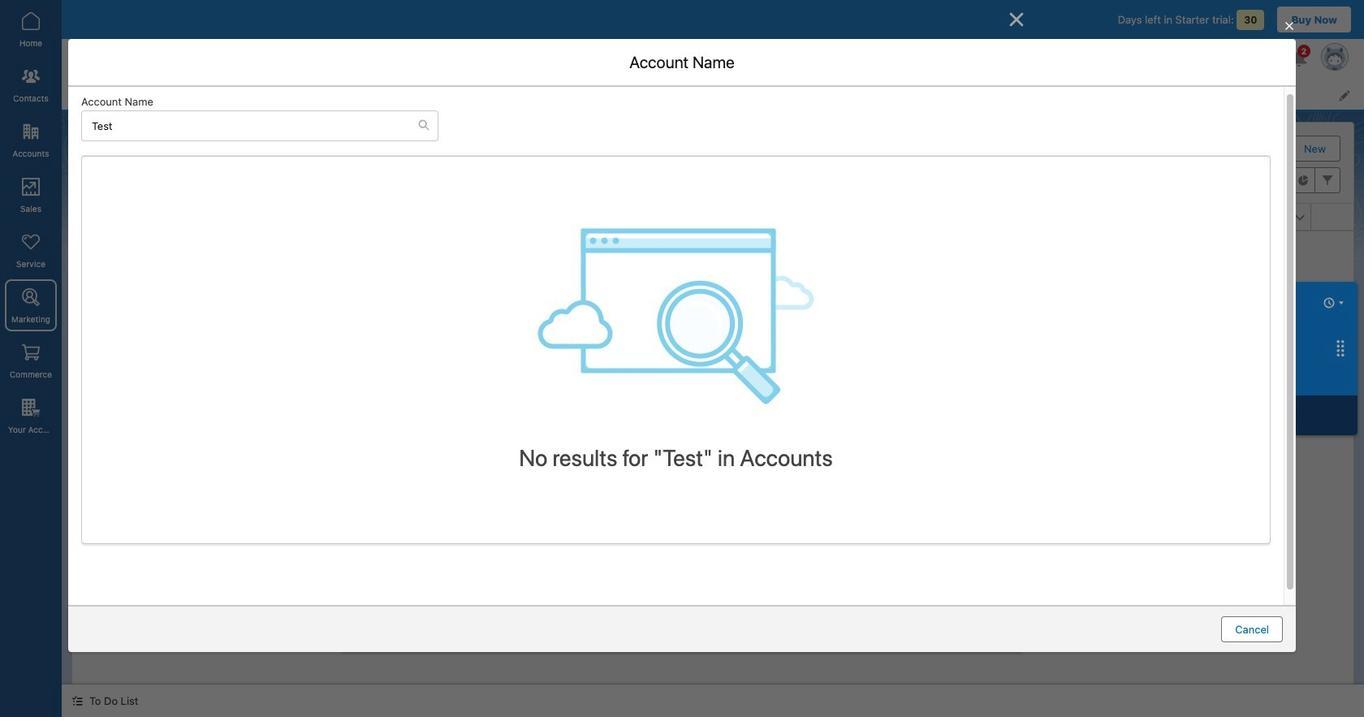 Task type: locate. For each thing, give the bounding box(es) containing it.
list item
[[166, 80, 251, 110], [251, 80, 347, 110], [347, 80, 437, 110], [437, 80, 505, 110]]

list
[[166, 80, 1365, 110]]

1 vertical spatial text default image
[[71, 696, 83, 707]]

text default image
[[418, 119, 430, 131], [71, 696, 83, 707]]

title element
[[535, 204, 739, 231]]

action element
[[1312, 204, 1354, 231]]

0 vertical spatial text default image
[[418, 119, 430, 131]]

None text field
[[375, 405, 977, 431]]

None text field
[[375, 509, 977, 555]]

1 list item from the left
[[166, 80, 251, 110]]

2 list item from the left
[[251, 80, 347, 110]]

item number image
[[72, 204, 121, 230]]

status inside all contacts|contacts|list view element
[[593, 346, 833, 542]]

action image
[[1312, 204, 1354, 230]]

1 horizontal spatial text default image
[[418, 119, 430, 131]]

inverse image
[[1007, 10, 1027, 29]]

3 list item from the left
[[347, 80, 437, 110]]

status
[[593, 346, 833, 542]]



Task type: describe. For each thing, give the bounding box(es) containing it.
contact owner alias element
[[1118, 204, 1322, 231]]

Search All Contacts list view. search field
[[955, 167, 1150, 193]]

4 list item from the left
[[437, 80, 505, 110]]

0 horizontal spatial text default image
[[71, 696, 83, 707]]

item number element
[[72, 204, 121, 231]]

Search Accounts... text field
[[82, 111, 418, 140]]

First Name text field
[[375, 239, 977, 265]]

all contacts|contacts|list view element
[[71, 122, 1355, 685]]

phone element
[[729, 204, 924, 231]]

Last Name text field
[[375, 285, 977, 311]]



Task type: vqa. For each thing, say whether or not it's contained in the screenshot.
Item Number element at the left
yes



